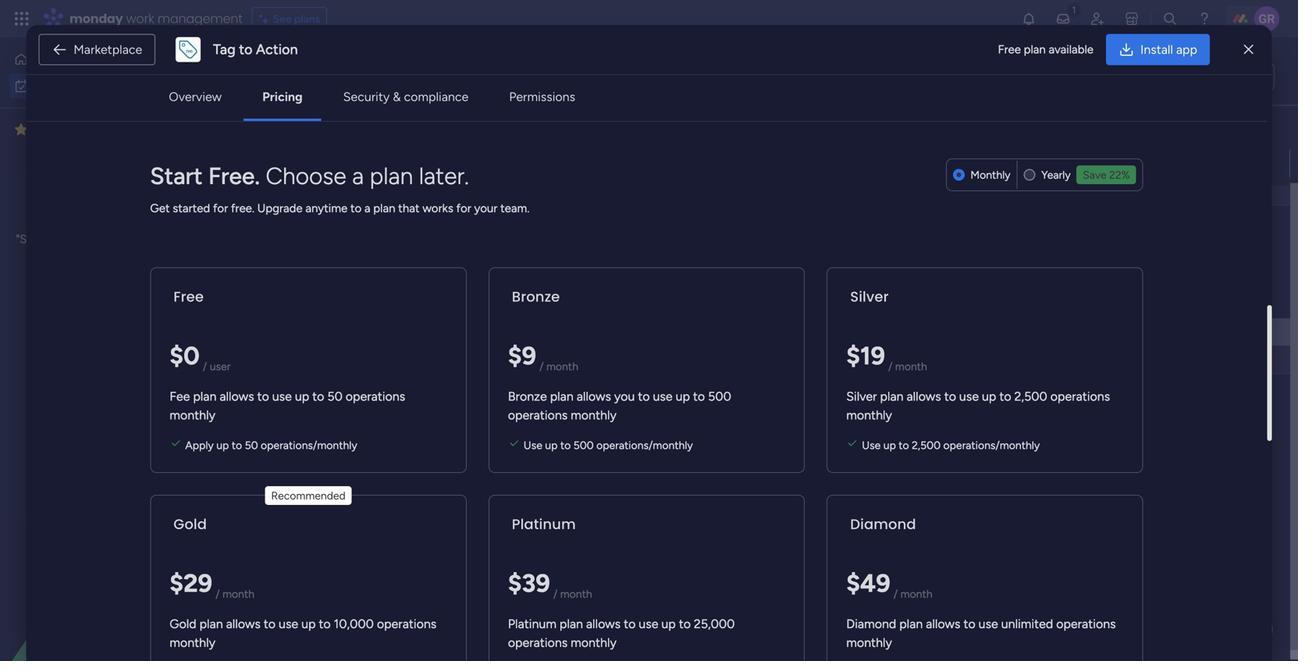 Task type: vqa. For each thing, say whether or not it's contained in the screenshot.


Task type: locate. For each thing, give the bounding box(es) containing it.
tag to action
[[213, 41, 298, 58]]

use left unlimited
[[979, 617, 999, 632]]

later
[[128, 250, 152, 264]]

1 horizontal spatial you
[[615, 389, 635, 404]]

get
[[150, 201, 170, 215]]

/ right $29
[[216, 588, 220, 601]]

a right anytime
[[365, 201, 371, 215]]

operations inside diamond plan allows to use unlimited operations monthly
[[1057, 617, 1117, 632]]

platinum up $39 / month
[[512, 514, 576, 534]]

1 vertical spatial diamond
[[847, 617, 897, 632]]

0 vertical spatial silver
[[851, 287, 889, 307]]

diamond plan allows to use unlimited operations monthly
[[847, 617, 1117, 650]]

pricing
[[262, 89, 303, 104]]

$9
[[508, 341, 537, 371]]

month right $19
[[896, 360, 928, 373]]

/ for overdue
[[327, 125, 334, 145]]

month right $29
[[223, 588, 255, 601]]

items
[[322, 467, 349, 480]]

allows for diamond
[[926, 617, 961, 632]]

monthly
[[170, 408, 216, 423], [571, 408, 617, 423], [847, 408, 893, 423], [170, 636, 216, 650], [571, 636, 617, 650], [847, 636, 893, 650]]

use for silver plan allows to use up to 2,500 operations monthly
[[960, 389, 979, 404]]

that
[[398, 201, 420, 215], [118, 232, 139, 246]]

operations/monthly
[[261, 439, 358, 452], [597, 439, 693, 452], [944, 439, 1040, 452]]

board
[[69, 232, 100, 246]]

1 horizontal spatial free
[[998, 42, 1021, 56]]

month inside $49 / month
[[901, 588, 933, 601]]

operations inside gold plan allows to use up to 10,000 operations monthly
[[377, 617, 437, 632]]

plan right fee
[[193, 389, 217, 404]]

50
[[328, 389, 343, 404], [245, 439, 258, 452]]

monthly down fee
[[170, 408, 216, 423]]

bronze inside the bronze plan allows you to use up to 500 operations monthly
[[508, 389, 547, 404]]

None search field
[[296, 123, 438, 148]]

$19
[[847, 341, 886, 371]]

gold down $29
[[170, 617, 197, 632]]

plan inside silver plan allows to use up to 2,500 operations monthly
[[881, 389, 904, 404]]

start
[[150, 162, 203, 190]]

allows inside fee plan allows to use up to 50 operations monthly
[[220, 389, 254, 404]]

plan inside gold plan allows to use up to 10,000 operations monthly
[[200, 617, 223, 632]]

/ right overdue at left top
[[327, 125, 334, 145]]

it
[[118, 250, 126, 264]]

update feed image
[[1056, 11, 1072, 27]]

operations inside fee plan allows to use up to 50 operations monthly
[[346, 389, 405, 404]]

$49 / month
[[847, 568, 933, 601]]

for left the your
[[457, 201, 472, 215]]

up inside gold plan allows to use up to 10,000 operations monthly
[[302, 617, 316, 632]]

later.
[[419, 162, 469, 190]]

allows
[[220, 389, 254, 404], [577, 389, 611, 404], [907, 389, 942, 404], [226, 617, 261, 632], [586, 617, 621, 632], [926, 617, 961, 632]]

greg robinson image
[[1255, 6, 1280, 31]]

plan for platinum plan allows to use up to 25,000 operations monthly
[[560, 617, 583, 632]]

monthly inside fee plan allows to use up to 50 operations monthly
[[170, 408, 216, 423]]

1 horizontal spatial use
[[862, 439, 881, 452]]

operations inside the bronze plan allows you to use up to 500 operations monthly
[[508, 408, 568, 423]]

see
[[273, 12, 292, 25]]

50 right apply at bottom left
[[245, 439, 258, 452]]

1 horizontal spatial for
[[457, 201, 472, 215]]

plan down $9 / month at the bottom
[[550, 389, 574, 404]]

bronze for bronze
[[512, 287, 560, 307]]

0 vertical spatial bronze
[[512, 287, 560, 307]]

1 vertical spatial free
[[174, 287, 204, 307]]

1 vertical spatial a
[[365, 201, 371, 215]]

/ inside $39 / month
[[554, 588, 558, 601]]

marketplace button
[[38, 34, 156, 65]]

month inside $9 / month
[[547, 360, 579, 373]]

1 vertical spatial 2,500
[[912, 439, 941, 452]]

use for $19
[[862, 439, 881, 452]]

0 horizontal spatial 2,500
[[912, 439, 941, 452]]

/ inside $9 / month
[[540, 360, 544, 373]]

1 use from the left
[[524, 439, 543, 452]]

50 inside fee plan allows to use up to 50 operations monthly
[[328, 389, 343, 404]]

operations inside "platinum plan allows to use up to 25,000 operations monthly"
[[508, 636, 568, 650]]

up
[[295, 389, 309, 404], [676, 389, 690, 404], [982, 389, 997, 404], [217, 439, 229, 452], [545, 439, 558, 452], [884, 439, 896, 452], [302, 617, 316, 632], [662, 617, 676, 632]]

operations/monthly for $9
[[597, 439, 693, 452]]

free up $0
[[174, 287, 204, 307]]

no
[[39, 215, 55, 229]]

help image
[[1197, 11, 1213, 27]]

allows inside the bronze plan allows you to use up to 500 operations monthly
[[577, 389, 611, 404]]

bronze down $9
[[508, 389, 547, 404]]

diamond down $49
[[847, 617, 897, 632]]

operations/monthly down silver plan allows to use up to 2,500 operations monthly
[[944, 439, 1040, 452]]

project management
[[793, 327, 895, 341]]

1 vertical spatial gold
[[170, 617, 197, 632]]

monthly inside gold plan allows to use up to 10,000 operations monthly
[[170, 636, 216, 650]]

monthly inside silver plan allows to use up to 2,500 operations monthly
[[847, 408, 893, 423]]

use
[[524, 439, 543, 452], [862, 439, 881, 452]]

bronze
[[512, 287, 560, 307], [508, 389, 547, 404]]

0 vertical spatial free
[[998, 42, 1021, 56]]

monthly up use up to 500 operations/monthly
[[571, 408, 617, 423]]

monthly down $29
[[170, 636, 216, 650]]

/ left 0
[[301, 462, 308, 482]]

1 vertical spatial platinum
[[508, 617, 557, 632]]

/ right $49
[[894, 588, 898, 601]]

yet
[[142, 215, 160, 229]]

use inside diamond plan allows to use unlimited operations monthly
[[979, 617, 999, 632]]

monthly for silver plan allows to use up to 2,500 operations monthly
[[847, 408, 893, 423]]

use up to 500 operations/monthly
[[524, 439, 693, 452]]

plan inside diamond plan allows to use unlimited operations monthly
[[900, 617, 923, 632]]

that up it at the left top of page
[[118, 232, 139, 246]]

dapulse x slim image
[[1245, 40, 1254, 59]]

use inside gold plan allows to use up to 10,000 operations monthly
[[279, 617, 298, 632]]

for
[[213, 201, 228, 215], [457, 201, 472, 215]]

gold
[[174, 514, 207, 534], [170, 617, 197, 632]]

1 vertical spatial that
[[118, 232, 139, 246]]

allows up use up to 500 operations/monthly
[[577, 389, 611, 404]]

operations inside silver plan allows to use up to 2,500 operations monthly
[[1051, 389, 1111, 404]]

use inside silver plan allows to use up to 2,500 operations monthly
[[960, 389, 979, 404]]

2 use from the left
[[862, 439, 881, 452]]

$39
[[508, 568, 550, 598]]

free.
[[231, 201, 255, 215]]

monday marketplace image
[[1125, 11, 1140, 27]]

allows for platinum
[[586, 617, 621, 632]]

$0 / user
[[170, 341, 231, 373]]

team.
[[501, 201, 530, 215]]

plan left works on the left of page
[[374, 201, 396, 215]]

use for platinum plan allows to use up to 25,000 operations monthly
[[639, 617, 659, 632]]

plan down "notifications" image
[[1024, 42, 1046, 56]]

management
[[158, 10, 243, 27]]

plan for gold plan allows to use up to 10,000 operations monthly
[[200, 617, 223, 632]]

you up use up to 500 operations/monthly
[[615, 389, 635, 404]]

available
[[1049, 42, 1094, 56]]

/ for $9
[[540, 360, 544, 373]]

Filter dashboard by text search field
[[296, 123, 438, 148]]

free for free plan available
[[998, 42, 1021, 56]]

/ for $29
[[216, 588, 220, 601]]

25,000
[[694, 617, 735, 632]]

free
[[998, 42, 1021, 56], [174, 287, 204, 307]]

free left available
[[998, 42, 1021, 56]]

home
[[34, 53, 64, 66]]

0 vertical spatial gold
[[174, 514, 207, 534]]

allows down $19 / month
[[907, 389, 942, 404]]

22%
[[1110, 168, 1131, 181]]

/ inside "$0 / user"
[[203, 360, 207, 373]]

2 for from the left
[[457, 201, 472, 215]]

/ right "$39"
[[554, 588, 558, 601]]

1 horizontal spatial 2,500
[[1015, 389, 1048, 404]]

to do list
[[1224, 70, 1268, 83]]

week
[[297, 406, 334, 426]]

silver down $19
[[847, 389, 878, 404]]

use up the use up to 2,500 operations/monthly
[[960, 389, 979, 404]]

0 vertical spatial 500
[[708, 389, 732, 404]]

monday
[[70, 10, 123, 27]]

0 vertical spatial platinum
[[512, 514, 576, 534]]

platinum down "$39"
[[508, 617, 557, 632]]

gold inside gold plan allows to use up to 10,000 operations monthly
[[170, 617, 197, 632]]

monthly for fee plan allows to use up to 50 operations monthly
[[170, 408, 216, 423]]

monthly down $39 / month
[[571, 636, 617, 650]]

0 horizontal spatial 50
[[245, 439, 258, 452]]

plan down $29 / month
[[200, 617, 223, 632]]

any
[[48, 232, 66, 246]]

diamond inside diamond plan allows to use unlimited operations monthly
[[847, 617, 897, 632]]

1 horizontal spatial operations/monthly
[[597, 439, 693, 452]]

allows for silver
[[907, 389, 942, 404]]

to inside diamond plan allows to use unlimited operations monthly
[[964, 617, 976, 632]]

overview
[[169, 89, 222, 104]]

1 vertical spatial bronze
[[508, 389, 547, 404]]

your
[[474, 201, 498, 215]]

home link
[[9, 47, 190, 72]]

0 vertical spatial diamond
[[851, 514, 917, 534]]

use up "next"
[[272, 389, 292, 404]]

1 vertical spatial you
[[615, 389, 635, 404]]

v2 overdue deadline image
[[1044, 156, 1057, 171]]

favorites button
[[11, 116, 152, 143]]

choose
[[266, 162, 346, 190]]

50 up week
[[328, 389, 343, 404]]

allows down $49 / month
[[926, 617, 961, 632]]

0 vertical spatial that
[[398, 201, 420, 215]]

month for $9
[[547, 360, 579, 373]]

use up use up to 500 operations/monthly
[[653, 389, 673, 404]]

compliance
[[404, 89, 469, 104]]

free plan available
[[998, 42, 1094, 56]]

plan down $49 / month
[[900, 617, 923, 632]]

month right "$39"
[[561, 588, 593, 601]]

apply up to 50 operations/monthly
[[185, 439, 358, 452]]

see plans
[[273, 12, 320, 25]]

/ for $0
[[203, 360, 207, 373]]

bronze plan allows you to use up to 500 operations monthly
[[508, 389, 732, 423]]

diamond for diamond plan allows to use unlimited operations monthly
[[847, 617, 897, 632]]

use left 10,000
[[279, 617, 298, 632]]

free.
[[208, 162, 260, 190]]

for left free.
[[213, 201, 228, 215]]

to
[[239, 41, 253, 58], [351, 201, 362, 215], [257, 389, 269, 404], [313, 389, 324, 404], [638, 389, 650, 404], [693, 389, 705, 404], [945, 389, 957, 404], [1000, 389, 1012, 404], [232, 439, 242, 452], [561, 439, 571, 452], [899, 439, 910, 452], [264, 617, 276, 632], [319, 617, 331, 632], [624, 617, 636, 632], [679, 617, 691, 632], [964, 617, 976, 632]]

up inside fee plan allows to use up to 50 operations monthly
[[295, 389, 309, 404]]

0 vertical spatial 50
[[328, 389, 343, 404]]

use inside fee plan allows to use up to 50 operations monthly
[[272, 389, 292, 404]]

gold for gold
[[174, 514, 207, 534]]

platinum for platinum plan allows to use up to 25,000 operations monthly
[[508, 617, 557, 632]]

1 for from the left
[[213, 201, 228, 215]]

allows down $39 / month
[[586, 617, 621, 632]]

month for $49
[[901, 588, 933, 601]]

0 horizontal spatial free
[[174, 287, 204, 307]]

use up to 2,500 operations/monthly
[[862, 439, 1040, 452]]

0 horizontal spatial for
[[213, 201, 228, 215]]

operations/monthly down the bronze plan allows you to use up to 500 operations monthly
[[597, 439, 693, 452]]

1 vertical spatial silver
[[847, 389, 878, 404]]

1 horizontal spatial 50
[[328, 389, 343, 404]]

board
[[849, 294, 877, 307]]

v2 star 2 image
[[15, 120, 27, 139]]

month inside $39 / month
[[561, 588, 593, 601]]

jan
[[1078, 157, 1094, 170]]

/ left the user
[[203, 360, 207, 373]]

/ right $19
[[889, 360, 893, 373]]

platinum for platinum
[[512, 514, 576, 534]]

overview button
[[156, 81, 234, 112]]

silver inside silver plan allows to use up to 2,500 operations monthly
[[847, 389, 878, 404]]

you
[[142, 232, 161, 246], [615, 389, 635, 404]]

bronze up $9
[[512, 287, 560, 307]]

operations for silver plan allows to use up to 2,500 operations monthly
[[1051, 389, 1111, 404]]

/ for $39
[[554, 588, 558, 601]]

use left 25,000
[[639, 617, 659, 632]]

monthly down $19
[[847, 408, 893, 423]]

500 inside the bronze plan allows you to use up to 500 operations monthly
[[708, 389, 732, 404]]

monthly
[[971, 168, 1011, 181]]

month inside $19 / month
[[896, 360, 928, 373]]

that inside no favorite boards yet "star" any board so that you can easily access it later
[[118, 232, 139, 246]]

no favorite boards yet "star" any board so that you can easily access it later
[[16, 215, 183, 264]]

0 vertical spatial you
[[142, 232, 161, 246]]

0 horizontal spatial that
[[118, 232, 139, 246]]

use inside "platinum plan allows to use up to 25,000 operations monthly"
[[639, 617, 659, 632]]

project
[[793, 327, 828, 341]]

0 horizontal spatial 500
[[574, 439, 594, 452]]

/ right $9
[[540, 360, 544, 373]]

plan for silver plan allows to use up to 2,500 operations monthly
[[881, 389, 904, 404]]

later
[[262, 462, 297, 482]]

diamond up $49 / month
[[851, 514, 917, 534]]

monthly down $49
[[847, 636, 893, 650]]

2 operations/monthly from the left
[[597, 439, 693, 452]]

allows inside diamond plan allows to use unlimited operations monthly
[[926, 617, 961, 632]]

allows down the user
[[220, 389, 254, 404]]

allows inside gold plan allows to use up to 10,000 operations monthly
[[226, 617, 261, 632]]

plan inside "platinum plan allows to use up to 25,000 operations monthly"
[[560, 617, 583, 632]]

save
[[1083, 168, 1107, 181]]

allows inside "platinum plan allows to use up to 25,000 operations monthly"
[[586, 617, 621, 632]]

use
[[272, 389, 292, 404], [653, 389, 673, 404], [960, 389, 979, 404], [279, 617, 298, 632], [639, 617, 659, 632], [979, 617, 999, 632]]

0 horizontal spatial operations/monthly
[[261, 439, 358, 452]]

month right $9
[[547, 360, 579, 373]]

allows down $29 / month
[[226, 617, 261, 632]]

operations/monthly up later / 0 items
[[261, 439, 358, 452]]

item
[[287, 185, 309, 198]]

/ inside $49 / month
[[894, 588, 898, 601]]

$39 / month
[[508, 568, 593, 601]]

allows inside silver plan allows to use up to 2,500 operations monthly
[[907, 389, 942, 404]]

my work
[[230, 59, 335, 94]]

that left works on the left of page
[[398, 201, 420, 215]]

use for diamond plan allows to use unlimited operations monthly
[[979, 617, 999, 632]]

you down the yet
[[142, 232, 161, 246]]

month right $49
[[901, 588, 933, 601]]

operations for gold plan allows to use up to 10,000 operations monthly
[[377, 617, 437, 632]]

month inside $29 / month
[[223, 588, 255, 601]]

plan down $19 / month
[[881, 389, 904, 404]]

0 vertical spatial 2,500
[[1015, 389, 1048, 404]]

save 22%
[[1083, 168, 1131, 181]]

3 operations/monthly from the left
[[944, 439, 1040, 452]]

gold up $29
[[174, 514, 207, 534]]

up inside "platinum plan allows to use up to 25,000 operations monthly"
[[662, 617, 676, 632]]

500
[[708, 389, 732, 404], [574, 439, 594, 452]]

2 horizontal spatial operations/monthly
[[944, 439, 1040, 452]]

plan inside fee plan allows to use up to 50 operations monthly
[[193, 389, 217, 404]]

silver for silver
[[851, 287, 889, 307]]

user
[[210, 360, 231, 373]]

0 horizontal spatial you
[[142, 232, 161, 246]]

search everything image
[[1163, 11, 1179, 27]]

$0
[[170, 341, 200, 371]]

plan inside the bronze plan allows you to use up to 500 operations monthly
[[550, 389, 574, 404]]

a
[[352, 162, 364, 190], [365, 201, 371, 215]]

1 operations/monthly from the left
[[261, 439, 358, 452]]

1 horizontal spatial 500
[[708, 389, 732, 404]]

plan down $39 / month
[[560, 617, 583, 632]]

use for fee plan allows to use up to 50 operations monthly
[[272, 389, 292, 404]]

1
[[277, 157, 282, 171]]

operations for fee plan allows to use up to 50 operations monthly
[[346, 389, 405, 404]]

a up get started for free. upgrade anytime to a plan that works for your team.
[[352, 162, 364, 190]]

/ inside $29 / month
[[216, 588, 220, 601]]

to
[[1224, 70, 1236, 83]]

0 horizontal spatial use
[[524, 439, 543, 452]]

/ inside $19 / month
[[889, 360, 893, 373]]

platinum inside "platinum plan allows to use up to 25,000 operations monthly"
[[508, 617, 557, 632]]

monthly inside "platinum plan allows to use up to 25,000 operations monthly"
[[571, 636, 617, 650]]

platinum
[[512, 514, 576, 534], [508, 617, 557, 632]]

silver up project management link
[[851, 287, 889, 307]]



Task type: describe. For each thing, give the bounding box(es) containing it.
tag
[[213, 41, 236, 58]]

bronze for bronze plan allows you to use up to 500 operations monthly
[[508, 389, 547, 404]]

silver plan allows to use up to 2,500 operations monthly
[[847, 389, 1111, 423]]

anytime
[[306, 201, 348, 215]]

permissions
[[509, 89, 576, 104]]

add
[[264, 185, 284, 198]]

permissions button
[[497, 81, 588, 112]]

see plans button
[[252, 7, 327, 30]]

install app
[[1141, 42, 1198, 57]]

platinum plan allows to use up to 25,000 operations monthly
[[508, 617, 735, 650]]

upgrade
[[257, 201, 303, 215]]

project management link
[[790, 319, 935, 346]]

work
[[126, 10, 154, 27]]

month for $29
[[223, 588, 255, 601]]

$29 / month
[[170, 568, 255, 601]]

recommended
[[271, 489, 346, 502]]

1 vertical spatial 50
[[245, 439, 258, 452]]

silver for silver plan allows to use up to 2,500 operations monthly
[[847, 389, 878, 404]]

1 horizontal spatial that
[[398, 201, 420, 215]]

install app button
[[1107, 34, 1210, 65]]

easily
[[47, 250, 77, 264]]

monthly inside diamond plan allows to use unlimited operations monthly
[[847, 636, 893, 650]]

1 vertical spatial 500
[[574, 439, 594, 452]]

you inside the bronze plan allows you to use up to 500 operations monthly
[[615, 389, 635, 404]]

app
[[1177, 42, 1198, 57]]

to do list button
[[1195, 64, 1275, 89]]

lottie animation element
[[0, 504, 199, 662]]

use for $9
[[524, 439, 543, 452]]

task 1
[[253, 157, 282, 171]]

plan for fee plan allows to use up to 50 operations monthly
[[193, 389, 217, 404]]

1 image
[[1068, 1, 1082, 18]]

favorites
[[34, 122, 86, 137]]

action
[[256, 41, 298, 58]]

+ add item
[[255, 185, 309, 198]]

security
[[343, 89, 390, 104]]

access
[[80, 250, 116, 264]]

plan down filter dashboard by text search field
[[370, 162, 413, 190]]

plan for bronze plan allows you to use up to 500 operations monthly
[[550, 389, 574, 404]]

security & compliance
[[343, 89, 469, 104]]

&
[[393, 89, 401, 104]]

unlimited
[[1002, 617, 1054, 632]]

diamond for diamond
[[851, 514, 917, 534]]

allows for bronze
[[577, 389, 611, 404]]

list
[[1254, 70, 1268, 83]]

up inside the bronze plan allows you to use up to 500 operations monthly
[[676, 389, 690, 404]]

task
[[253, 157, 274, 171]]

month for $19
[[896, 360, 928, 373]]

home option
[[9, 47, 190, 72]]

/ right week
[[338, 406, 345, 426]]

lottie animation image
[[0, 504, 199, 662]]

overdue
[[262, 125, 323, 145]]

operations/monthly for $0
[[261, 439, 358, 452]]

started
[[173, 201, 210, 215]]

gold plan allows to use up to 10,000 operations monthly
[[170, 617, 437, 650]]

favorite
[[58, 215, 100, 229]]

plans
[[294, 12, 320, 25]]

invite members image
[[1090, 11, 1106, 27]]

boards
[[103, 215, 140, 229]]

fee plan allows to use up to 50 operations monthly
[[170, 389, 405, 423]]

0
[[312, 467, 319, 480]]

allows for fee
[[220, 389, 254, 404]]

monday work management
[[70, 10, 243, 27]]

pricing button
[[250, 81, 315, 112]]

save 22% button
[[1077, 165, 1137, 184]]

plan for diamond plan allows to use unlimited operations monthly
[[900, 617, 923, 632]]

allows for gold
[[226, 617, 261, 632]]

overdue /
[[262, 125, 337, 145]]

23
[[1097, 157, 1108, 170]]

monthly for gold plan allows to use up to 10,000 operations monthly
[[170, 636, 216, 650]]

my
[[230, 59, 266, 94]]

operations for platinum plan allows to use up to 25,000 operations monthly
[[508, 636, 568, 650]]

2,500 inside silver plan allows to use up to 2,500 operations monthly
[[1015, 389, 1048, 404]]

can
[[164, 232, 183, 246]]

start free. choose a plan later.
[[150, 162, 469, 190]]

monthly for platinum plan allows to use up to 25,000 operations monthly
[[571, 636, 617, 650]]

select product image
[[14, 11, 30, 27]]

0 vertical spatial a
[[352, 162, 364, 190]]

jan 23
[[1078, 157, 1108, 170]]

next
[[262, 406, 293, 426]]

work
[[272, 59, 335, 94]]

later / 0 items
[[262, 462, 349, 482]]

free for free
[[174, 287, 204, 307]]

/ for later
[[301, 462, 308, 482]]

notifications image
[[1022, 11, 1037, 27]]

up inside silver plan allows to use up to 2,500 operations monthly
[[982, 389, 997, 404]]

$29
[[170, 568, 213, 598]]

application logo image
[[176, 37, 201, 62]]

do
[[1239, 70, 1251, 83]]

operations/monthly for $19
[[944, 439, 1040, 452]]

/ for $49
[[894, 588, 898, 601]]

yearly
[[1042, 168, 1071, 181]]

get started for free. upgrade anytime to a plan that works for your team.
[[150, 201, 530, 215]]

monthly inside the bronze plan allows you to use up to 500 operations monthly
[[571, 408, 617, 423]]

works
[[423, 201, 454, 215]]

month for $39
[[561, 588, 593, 601]]

next week /
[[262, 406, 348, 426]]

$19 / month
[[847, 341, 928, 373]]

management
[[831, 327, 895, 341]]

"star"
[[16, 232, 45, 246]]

use inside the bronze plan allows you to use up to 500 operations monthly
[[653, 389, 673, 404]]

/ for $19
[[889, 360, 893, 373]]

plan for free plan available
[[1024, 42, 1046, 56]]

$49
[[847, 568, 891, 598]]

security & compliance button
[[331, 81, 481, 112]]

gold for gold plan allows to use up to 10,000 operations monthly
[[170, 617, 197, 632]]

use for gold plan allows to use up to 10,000 operations monthly
[[279, 617, 298, 632]]

apply
[[185, 439, 214, 452]]

+
[[255, 185, 261, 198]]

install
[[1141, 42, 1174, 57]]

you inside no favorite boards yet "star" any board so that you can easily access it later
[[142, 232, 161, 246]]



